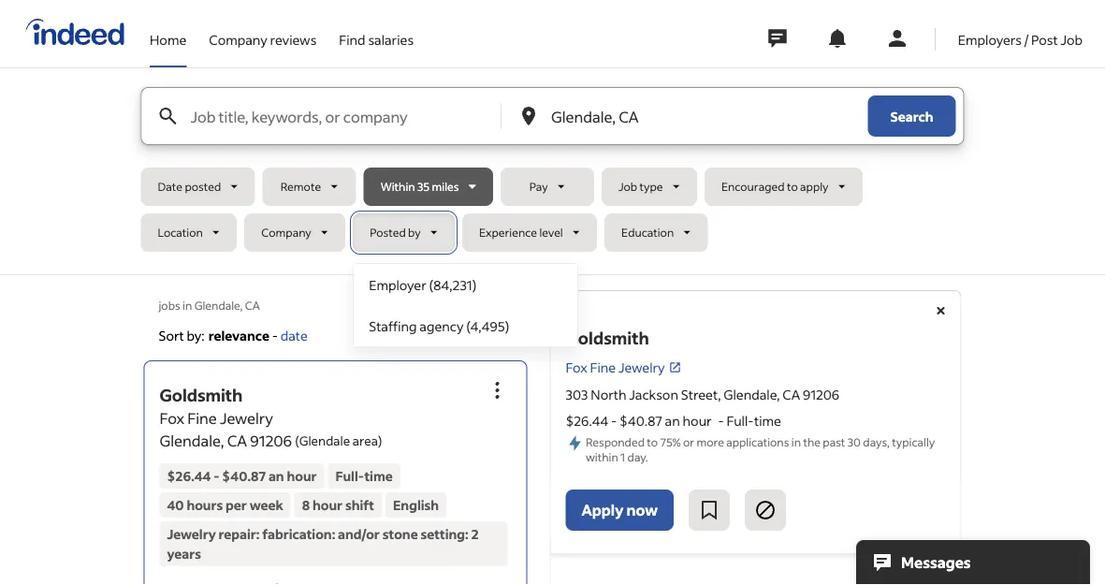 Task type: locate. For each thing, give the bounding box(es) containing it.
ca for goldsmith
[[227, 431, 247, 450]]

north
[[591, 386, 627, 403]]

1 horizontal spatial to
[[787, 179, 798, 194]]

posted
[[370, 225, 406, 240]]

ca inside goldsmith fox fine jewelry glendale, ca 91206 ( glendale area )
[[227, 431, 247, 450]]

1 horizontal spatial time
[[755, 412, 782, 429]]

1 vertical spatial fox
[[160, 409, 185, 428]]

/
[[1025, 31, 1029, 48]]

menu containing employer (84,231)
[[353, 263, 579, 347]]

1 horizontal spatial $26.44
[[566, 412, 609, 429]]

to for 75%
[[647, 434, 658, 449]]

0 horizontal spatial 91206
[[250, 431, 292, 450]]

fine
[[590, 359, 616, 376], [188, 409, 217, 428]]

1 horizontal spatial 91206
[[803, 386, 840, 403]]

0 vertical spatial goldsmith
[[566, 327, 650, 349]]

an up week
[[269, 468, 284, 484]]

glendale, up applications
[[724, 386, 780, 403]]

1 vertical spatial in
[[792, 434, 801, 449]]

within
[[381, 179, 415, 194]]

0 vertical spatial fox
[[566, 359, 588, 376]]

91206 for 303
[[803, 386, 840, 403]]

in up by:
[[183, 298, 192, 312]]

find
[[339, 31, 366, 48]]

1 vertical spatial an
[[269, 468, 284, 484]]

ca for 303
[[783, 386, 801, 403]]

hour right the 8
[[313, 497, 343, 513]]

job
[[1061, 31, 1083, 48], [619, 179, 638, 194]]

apply
[[801, 179, 829, 194]]

shift
[[345, 497, 375, 513]]

education button
[[605, 213, 708, 252]]

job type
[[619, 179, 663, 194]]

job left type
[[619, 179, 638, 194]]

jobs up sort
[[159, 298, 180, 312]]

goldsmith
[[566, 327, 650, 349], [160, 384, 243, 406]]

0 vertical spatial fine
[[590, 359, 616, 376]]

glendale, for 303
[[724, 386, 780, 403]]

0 vertical spatial time
[[755, 412, 782, 429]]

goldsmith inside goldsmith fox fine jewelry glendale, ca 91206 ( glendale area )
[[160, 384, 243, 406]]

fabrication:
[[262, 526, 335, 542]]

1 horizontal spatial full-
[[727, 412, 755, 429]]

search
[[891, 108, 934, 125]]

ca
[[245, 298, 260, 312], [783, 386, 801, 403], [227, 431, 247, 450]]

goldsmith for goldsmith
[[566, 327, 650, 349]]

jewelry inside 'jewelry repair: fabrication: and/or stone setting: 2 years'
[[167, 526, 216, 542]]

$40.87 up per
[[222, 468, 266, 484]]

posted by button
[[353, 213, 455, 252]]

ca up relevance
[[245, 298, 260, 312]]

an up '75%'
[[665, 412, 680, 429]]

job actions menu is collapsed image
[[486, 379, 509, 402]]

help icon image
[[498, 329, 513, 344]]

40 hours per week
[[167, 497, 283, 513]]

0 vertical spatial jobs
[[159, 298, 180, 312]]

0 horizontal spatial jewelry
[[167, 526, 216, 542]]

company down remote
[[261, 225, 312, 240]]

1 horizontal spatial job
[[1061, 31, 1083, 48]]

1 vertical spatial job
[[619, 179, 638, 194]]

1 vertical spatial ca
[[783, 386, 801, 403]]

1 vertical spatial time
[[365, 468, 393, 484]]

setting:
[[421, 526, 469, 542]]

1 vertical spatial to
[[647, 434, 658, 449]]

0 horizontal spatial job
[[619, 179, 638, 194]]

ca up $26.44 - $40.87 an hour on the left bottom of the page
[[227, 431, 247, 450]]

education
[[622, 225, 674, 240]]

search: Job title, keywords, or company text field
[[187, 88, 500, 144]]

encouraged to apply button
[[705, 168, 863, 206]]

0 horizontal spatial fine
[[188, 409, 217, 428]]

91206 for goldsmith
[[250, 431, 292, 450]]

posted by
[[370, 225, 421, 240]]

jewelry down 'goldsmith' button
[[220, 409, 273, 428]]

1 vertical spatial glendale,
[[724, 386, 780, 403]]

company left reviews
[[209, 31, 268, 48]]

40
[[167, 497, 184, 513]]

encouraged to apply
[[722, 179, 829, 194]]

job right post
[[1061, 31, 1083, 48]]

repair:
[[219, 526, 260, 542]]

ca up applications
[[783, 386, 801, 403]]

jewelry up the years
[[167, 526, 216, 542]]

1 vertical spatial $40.87
[[222, 468, 266, 484]]

within 35 miles button
[[364, 168, 493, 206]]

fox inside goldsmith fox fine jewelry glendale, ca 91206 ( glendale area )
[[160, 409, 185, 428]]

time up shift
[[365, 468, 393, 484]]

to inside encouraged to apply popup button
[[787, 179, 798, 194]]

1 vertical spatial goldsmith
[[160, 384, 243, 406]]

1 horizontal spatial goldsmith
[[566, 327, 650, 349]]

$40.87 down jackson
[[620, 412, 663, 429]]

$26.44 up "40"
[[167, 468, 211, 484]]

0 horizontal spatial goldsmith
[[160, 384, 243, 406]]

time up applications
[[755, 412, 782, 429]]

location
[[158, 225, 203, 240]]

1 vertical spatial 91206
[[250, 431, 292, 450]]

staffing agency (4,495)
[[369, 317, 510, 334]]

jewelry up jackson
[[619, 359, 665, 376]]

location button
[[141, 213, 237, 252]]

date
[[281, 327, 308, 344]]

75%
[[661, 434, 681, 449]]

to left apply
[[787, 179, 798, 194]]

within 35 miles
[[381, 179, 459, 194]]

1 vertical spatial company
[[261, 225, 312, 240]]

1 vertical spatial hour
[[287, 468, 317, 484]]

jewelry
[[619, 359, 665, 376], [220, 409, 273, 428], [167, 526, 216, 542]]

(4,495)
[[467, 317, 510, 334]]

employers
[[959, 31, 1022, 48]]

glendale
[[299, 432, 350, 449]]

1 horizontal spatial jobs
[[472, 329, 494, 343]]

91206 left (
[[250, 431, 292, 450]]

hour for $26.44 - $40.87 an hour - full-time
[[683, 412, 712, 429]]

date posted
[[158, 179, 221, 194]]

glendale, down 'goldsmith' button
[[160, 431, 224, 450]]

1 horizontal spatial $40.87
[[620, 412, 663, 429]]

agency
[[420, 317, 464, 334]]

1 horizontal spatial fine
[[590, 359, 616, 376]]

applications
[[727, 434, 790, 449]]

0 horizontal spatial jobs
[[159, 298, 180, 312]]

0 vertical spatial 91206
[[803, 386, 840, 403]]

hour up the 8
[[287, 468, 317, 484]]

91206 inside goldsmith fox fine jewelry glendale, ca 91206 ( glendale area )
[[250, 431, 292, 450]]

the
[[804, 434, 821, 449]]

area
[[353, 432, 378, 449]]

past
[[823, 434, 846, 449]]

company inside dropdown button
[[261, 225, 312, 240]]

goldsmith down by:
[[160, 384, 243, 406]]

company reviews
[[209, 31, 317, 48]]

goldsmith up fox fine jewelry
[[566, 327, 650, 349]]

glendale, up sort by: relevance - date in the left of the page
[[194, 298, 243, 312]]

sort by: relevance - date
[[159, 327, 308, 344]]

0 vertical spatial to
[[787, 179, 798, 194]]

to
[[787, 179, 798, 194], [647, 434, 658, 449]]

1 vertical spatial jewelry
[[220, 409, 273, 428]]

fine up north
[[590, 359, 616, 376]]

full-
[[727, 412, 755, 429], [336, 468, 365, 484]]

1 vertical spatial fine
[[188, 409, 217, 428]]

job type button
[[602, 168, 697, 206]]

1 horizontal spatial in
[[792, 434, 801, 449]]

within
[[586, 450, 619, 465]]

full- up shift
[[336, 468, 365, 484]]

0 vertical spatial $40.87
[[620, 412, 663, 429]]

typically
[[893, 434, 936, 449]]

to inside responded to 75% or more applications in the past 30 days, typically within 1 day.
[[647, 434, 658, 449]]

fox up the 303
[[566, 359, 588, 376]]

$40.87 for $26.44 - $40.87 an hour
[[222, 468, 266, 484]]

0 horizontal spatial $40.87
[[222, 468, 266, 484]]

0 vertical spatial in
[[183, 298, 192, 312]]

0 vertical spatial company
[[209, 31, 268, 48]]

remote
[[281, 179, 321, 194]]

goldsmith button
[[160, 384, 243, 406]]

menu
[[353, 263, 579, 347]]

messages unread count 0 image
[[766, 20, 790, 57]]

employers / post job link
[[959, 0, 1083, 64]]

responded
[[586, 434, 645, 449]]

None search field
[[141, 87, 965, 347]]

8 hour shift
[[302, 497, 375, 513]]

$26.44 for $26.44 - $40.87 an hour - full-time
[[566, 412, 609, 429]]

fox down 'goldsmith' button
[[160, 409, 185, 428]]

0 vertical spatial job
[[1061, 31, 1083, 48]]

0 horizontal spatial $26.44
[[167, 468, 211, 484]]

encouraged
[[722, 179, 785, 194]]

1 vertical spatial $26.44
[[167, 468, 211, 484]]

0 horizontal spatial fox
[[160, 409, 185, 428]]

1 horizontal spatial fox
[[566, 359, 588, 376]]

days,
[[864, 434, 890, 449]]

0 vertical spatial full-
[[727, 412, 755, 429]]

1 horizontal spatial an
[[665, 412, 680, 429]]

1 vertical spatial jobs
[[472, 329, 494, 343]]

1 horizontal spatial jewelry
[[220, 409, 273, 428]]

glendale,
[[194, 298, 243, 312], [724, 386, 780, 403], [160, 431, 224, 450]]

glendale, inside goldsmith fox fine jewelry glendale, ca 91206 ( glendale area )
[[160, 431, 224, 450]]

0 horizontal spatial an
[[269, 468, 284, 484]]

0 vertical spatial an
[[665, 412, 680, 429]]

0 vertical spatial glendale,
[[194, 298, 243, 312]]

0 vertical spatial hour
[[683, 412, 712, 429]]

$26.44
[[566, 412, 609, 429], [167, 468, 211, 484]]

in left 'the' in the bottom right of the page
[[792, 434, 801, 449]]

303
[[566, 386, 588, 403]]

(84,231)
[[429, 276, 477, 293]]

2 vertical spatial ca
[[227, 431, 247, 450]]

in
[[183, 298, 192, 312], [792, 434, 801, 449]]

years
[[167, 545, 201, 562]]

hour up or on the right
[[683, 412, 712, 429]]

fine down 'goldsmith' button
[[188, 409, 217, 428]]

0 horizontal spatial full-
[[336, 468, 365, 484]]

to left '75%'
[[647, 434, 658, 449]]

jobs
[[159, 298, 180, 312], [472, 329, 494, 343]]

0 horizontal spatial to
[[647, 434, 658, 449]]

2 vertical spatial glendale,
[[160, 431, 224, 450]]

notifications unread count 0 image
[[827, 27, 849, 50]]

week
[[250, 497, 283, 513]]

0 vertical spatial jewelry
[[619, 359, 665, 376]]

0 horizontal spatial time
[[365, 468, 393, 484]]

$26.44 down the 303
[[566, 412, 609, 429]]

2 vertical spatial jewelry
[[167, 526, 216, 542]]

0 horizontal spatial in
[[183, 298, 192, 312]]

0 vertical spatial $26.44
[[566, 412, 609, 429]]

jobs left help icon
[[472, 329, 494, 343]]

91206 up 'the' in the bottom right of the page
[[803, 386, 840, 403]]

full- up applications
[[727, 412, 755, 429]]



Task type: vqa. For each thing, say whether or not it's contained in the screenshot.
35
yes



Task type: describe. For each thing, give the bounding box(es) containing it.
home
[[150, 31, 187, 48]]

employer (84,231) link
[[354, 264, 578, 305]]

$26.44 - $40.87 an hour - full-time
[[566, 412, 782, 429]]

experience
[[479, 225, 537, 240]]

company reviews link
[[209, 0, 317, 64]]

street,
[[681, 386, 721, 403]]

jewelry repair: fabrication: and/or stone setting: 2 years
[[167, 526, 479, 562]]

30
[[848, 434, 861, 449]]

reviews
[[270, 31, 317, 48]]

sort
[[159, 327, 184, 344]]

find salaries
[[339, 31, 414, 48]]

staffing agency (4,495) link
[[354, 305, 578, 346]]

jewelry inside goldsmith fox fine jewelry glendale, ca 91206 ( glendale area )
[[220, 409, 273, 428]]

goldsmith fox fine jewelry glendale, ca 91206 ( glendale area )
[[160, 384, 382, 450]]

0 vertical spatial ca
[[245, 298, 260, 312]]

stone
[[383, 526, 418, 542]]

jackson
[[630, 386, 679, 403]]

salaries
[[368, 31, 414, 48]]

search button
[[868, 96, 956, 137]]

)
[[378, 432, 382, 449]]

to for apply
[[787, 179, 798, 194]]

date posted button
[[141, 168, 255, 206]]

none search field containing search
[[141, 87, 965, 347]]

company for company reviews
[[209, 31, 268, 48]]

apply now button
[[566, 490, 674, 531]]

home link
[[150, 0, 187, 64]]

company for company
[[261, 225, 312, 240]]

not interested image
[[755, 499, 777, 522]]

- up responded
[[611, 412, 617, 429]]

2 vertical spatial hour
[[313, 497, 343, 513]]

fox fine jewelry link
[[566, 358, 682, 378]]

- left date link on the left of the page
[[272, 327, 278, 344]]

now
[[627, 500, 658, 520]]

full-time
[[336, 468, 393, 484]]

responded to 75% or more applications in the past 30 days, typically within 1 day.
[[586, 434, 936, 465]]

(
[[295, 432, 299, 449]]

experience level
[[479, 225, 563, 240]]

remote button
[[263, 168, 356, 206]]

more
[[697, 434, 725, 449]]

Edit location text field
[[548, 88, 831, 144]]

in inside responded to 75% or more applications in the past 30 days, typically within 1 day.
[[792, 434, 801, 449]]

$26.44 for $26.44 - $40.87 an hour
[[167, 468, 211, 484]]

employers / post job
[[959, 31, 1083, 48]]

company button
[[245, 213, 346, 252]]

miles
[[432, 179, 459, 194]]

apply now
[[582, 500, 658, 520]]

experience level button
[[463, 213, 597, 252]]

close job details image
[[930, 300, 953, 322]]

1
[[621, 450, 626, 465]]

an for $26.44 - $40.87 an hour
[[269, 468, 284, 484]]

goldsmith for goldsmith fox fine jewelry glendale, ca 91206 ( glendale area )
[[160, 384, 243, 406]]

1 vertical spatial full-
[[336, 468, 365, 484]]

per
[[226, 497, 247, 513]]

employer
[[369, 276, 427, 293]]

job inside job type popup button
[[619, 179, 638, 194]]

- up more
[[719, 412, 724, 429]]

pay
[[530, 179, 548, 194]]

glendale, for goldsmith
[[160, 431, 224, 450]]

- up '40 hours per week'
[[214, 468, 220, 484]]

2 horizontal spatial jewelry
[[619, 359, 665, 376]]

35
[[418, 179, 430, 194]]

job inside "employers / post job" link
[[1061, 31, 1083, 48]]

employer (84,231)
[[369, 276, 477, 293]]

fine inside goldsmith fox fine jewelry glendale, ca 91206 ( glendale area )
[[188, 409, 217, 428]]

or
[[683, 434, 695, 449]]

level
[[540, 225, 563, 240]]

by:
[[187, 327, 205, 344]]

apply
[[582, 500, 624, 520]]

88,726 jobs
[[436, 329, 494, 343]]

save this job image
[[698, 499, 721, 522]]

account image
[[887, 27, 909, 50]]

$40.87 for $26.44 - $40.87 an hour - full-time
[[620, 412, 663, 429]]

88,726
[[436, 329, 470, 343]]

and/or
[[338, 526, 380, 542]]

2
[[471, 526, 479, 542]]

fox fine jewelry
[[566, 359, 665, 376]]

date
[[158, 179, 183, 194]]

staffing
[[369, 317, 417, 334]]

type
[[640, 179, 663, 194]]

hour for $26.44 - $40.87 an hour
[[287, 468, 317, 484]]

find salaries link
[[339, 0, 414, 64]]

an for $26.44 - $40.87 an hour - full-time
[[665, 412, 680, 429]]

menu inside search field
[[353, 263, 579, 347]]

8
[[302, 497, 310, 513]]

messages
[[902, 553, 972, 572]]

messages button
[[857, 540, 1091, 585]]

pay button
[[501, 168, 594, 206]]

english
[[393, 497, 439, 513]]

posted
[[185, 179, 221, 194]]

relevance
[[208, 327, 270, 344]]

$26.44 - $40.87 an hour
[[167, 468, 317, 484]]



